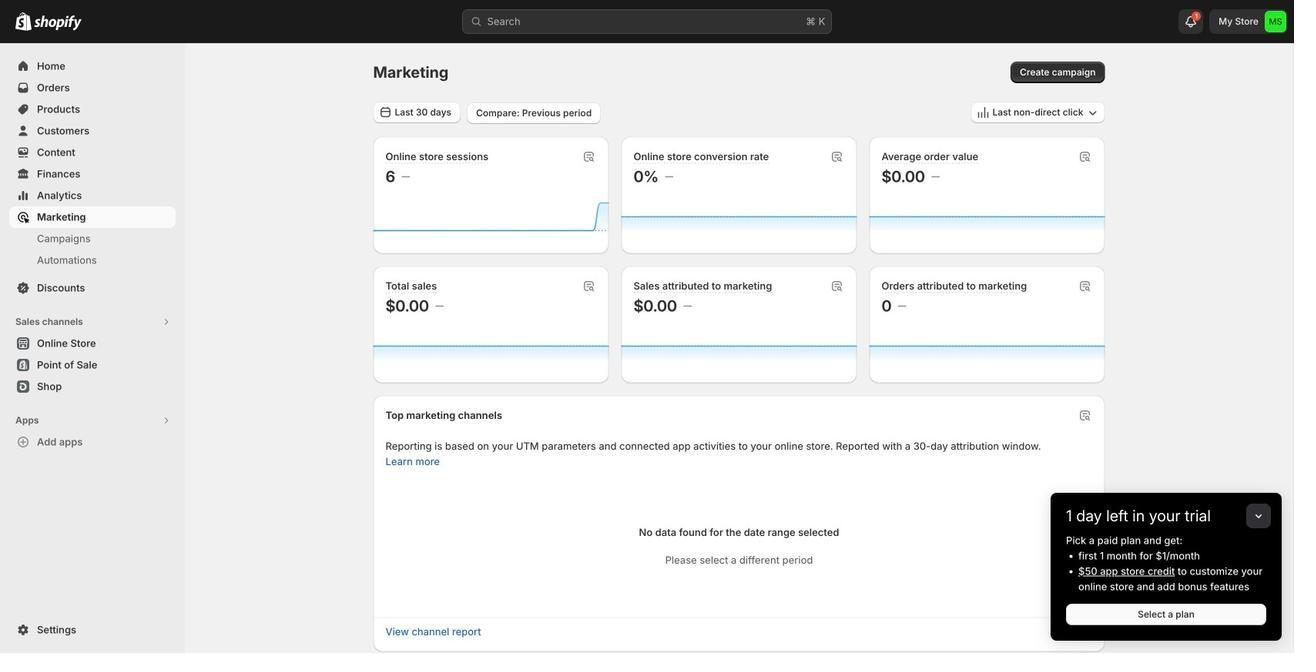 Task type: describe. For each thing, give the bounding box(es) containing it.
my store image
[[1265, 11, 1287, 32]]

shopify image
[[15, 12, 32, 31]]



Task type: vqa. For each thing, say whether or not it's contained in the screenshot.
'Change' on the left bottom of page
no



Task type: locate. For each thing, give the bounding box(es) containing it.
shopify image
[[34, 15, 82, 31]]



